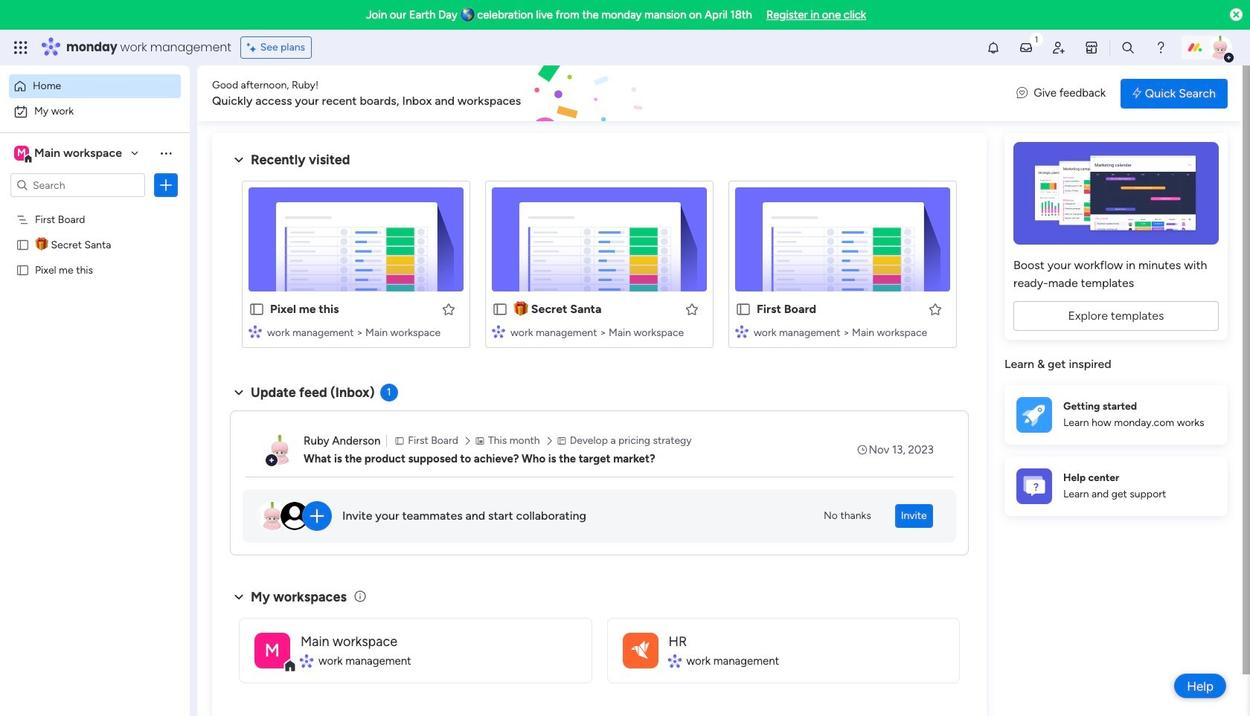 Task type: vqa. For each thing, say whether or not it's contained in the screenshot.
select product "icon"
yes



Task type: describe. For each thing, give the bounding box(es) containing it.
see plans image
[[247, 39, 260, 56]]

ruby anderson image
[[265, 436, 295, 465]]

close recently visited image
[[230, 151, 248, 169]]

1 add to favorites image from the left
[[441, 302, 456, 317]]

quick search results list box
[[230, 169, 969, 366]]

v2 user feedback image
[[1017, 85, 1028, 102]]

update feed image
[[1019, 40, 1034, 55]]

monday marketplace image
[[1085, 40, 1100, 55]]

templates image image
[[1018, 142, 1215, 245]]

help image
[[1154, 40, 1169, 55]]

1 vertical spatial public board image
[[492, 302, 508, 318]]

1 horizontal spatial workspace image
[[255, 633, 290, 669]]

workspace image inside "element"
[[14, 145, 29, 162]]

2 horizontal spatial workspace image
[[623, 633, 658, 669]]

notifications image
[[986, 40, 1001, 55]]

help center element
[[1005, 457, 1228, 516]]

2 vertical spatial option
[[0, 206, 190, 209]]

workspace selection element
[[14, 144, 124, 164]]

2 add to favorites image from the left
[[928, 302, 943, 317]]

search everything image
[[1121, 40, 1136, 55]]

close update feed (inbox) image
[[230, 384, 248, 402]]



Task type: locate. For each thing, give the bounding box(es) containing it.
workspace options image
[[159, 146, 173, 161]]

workspace image
[[632, 638, 650, 664]]

1 vertical spatial option
[[9, 100, 181, 124]]

component image
[[736, 325, 749, 338]]

2 horizontal spatial public board image
[[736, 302, 752, 318]]

select product image
[[13, 40, 28, 55]]

Search in workspace field
[[31, 177, 124, 194]]

close my workspaces image
[[230, 589, 248, 607]]

1 element
[[380, 384, 398, 402]]

v2 bolt switch image
[[1133, 85, 1142, 102]]

invite members image
[[1052, 40, 1067, 55]]

public board image for first add to favorites image from the left
[[249, 302, 265, 318]]

0 horizontal spatial workspace image
[[14, 145, 29, 162]]

add to favorites image
[[441, 302, 456, 317], [928, 302, 943, 317]]

0 horizontal spatial public board image
[[16, 237, 30, 252]]

add to favorites image
[[685, 302, 700, 317]]

list box
[[0, 204, 190, 484]]

public board image for 2nd add to favorites image
[[736, 302, 752, 318]]

ruby anderson image
[[1209, 36, 1233, 60]]

public board image
[[16, 263, 30, 277], [492, 302, 508, 318]]

public board image
[[16, 237, 30, 252], [249, 302, 265, 318], [736, 302, 752, 318]]

getting started element
[[1005, 385, 1228, 445]]

workspace image
[[14, 145, 29, 162], [255, 633, 290, 669], [623, 633, 658, 669]]

option
[[9, 74, 181, 98], [9, 100, 181, 124], [0, 206, 190, 209]]

0 horizontal spatial add to favorites image
[[441, 302, 456, 317]]

1 horizontal spatial public board image
[[492, 302, 508, 318]]

0 vertical spatial option
[[9, 74, 181, 98]]

options image
[[159, 178, 173, 193]]

1 horizontal spatial public board image
[[249, 302, 265, 318]]

0 vertical spatial public board image
[[16, 263, 30, 277]]

1 horizontal spatial add to favorites image
[[928, 302, 943, 317]]

0 horizontal spatial public board image
[[16, 263, 30, 277]]

1 image
[[1030, 31, 1044, 47]]



